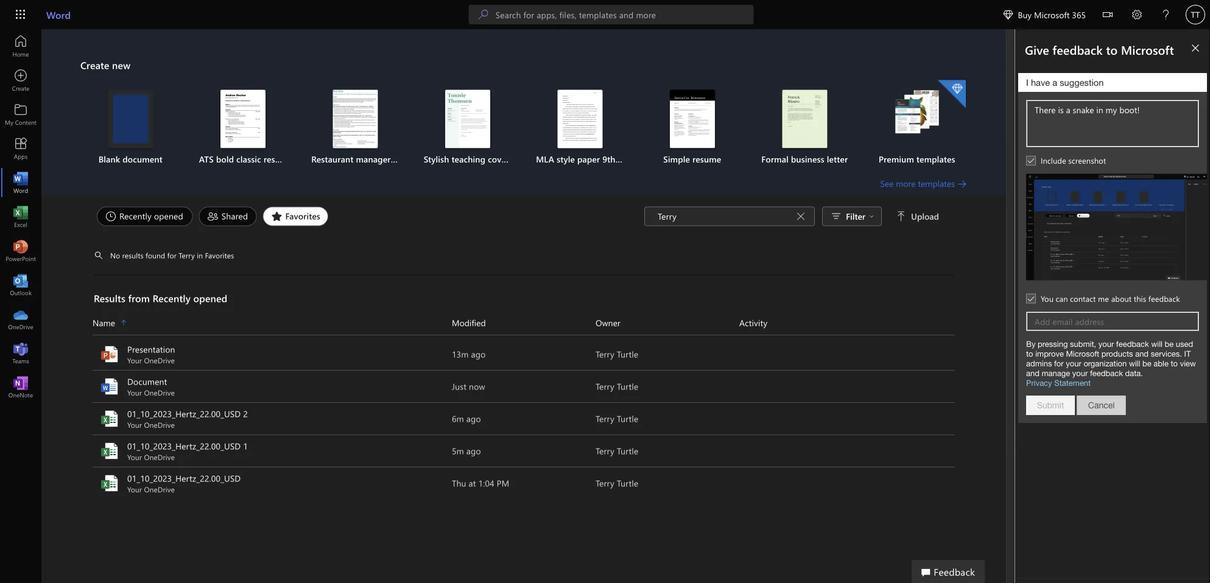 Task type: describe. For each thing, give the bounding box(es) containing it.
filter 
[[846, 211, 874, 222]]

01_10_2023_hertz_22.00_usd your onedrive
[[127, 473, 241, 495]]

restaurant manager resume
[[311, 154, 422, 165]]

results
[[122, 251, 144, 260]]

mla style paper 9th edition image
[[558, 90, 603, 148]]

your inside 01_10_2023_hertz_22.00_usd 2 your onedrive
[[127, 420, 142, 430]]

terry inside no results found for terry in favorites status
[[179, 251, 195, 260]]

bold
[[216, 154, 234, 165]]

excel image for 01_10_2023_hertz_22.00_usd 2
[[100, 409, 119, 429]]

recently opened
[[119, 210, 183, 222]]

none search field inside word banner
[[469, 5, 754, 24]]


[[1004, 10, 1013, 19]]

edition
[[618, 154, 646, 165]]

onedrive inside 01_10_2023_hertz_22.00_usd 1 your onedrive
[[144, 453, 175, 462]]

6m
[[452, 413, 464, 425]]

tt
[[1191, 10, 1200, 19]]

terry turtle for 6m ago
[[596, 413, 639, 425]]

shared tab
[[196, 207, 260, 226]]

main content containing create new
[[41, 29, 1006, 500]]

stylish teaching cover letter element
[[419, 90, 533, 165]]

word image inside name document "cell"
[[100, 377, 119, 397]]

onenote image
[[15, 381, 27, 394]]

favorites tab
[[260, 207, 331, 226]]

powerpoint image inside name presentation cell
[[100, 345, 119, 364]]

shared
[[222, 210, 248, 222]]

onedrive inside 01_10_2023_hertz_22.00_usd 2 your onedrive
[[144, 420, 175, 430]]

give feedback to microsoft
[[1025, 41, 1174, 58]]

my content image
[[15, 108, 27, 121]]

give
[[1025, 41, 1050, 58]]

excel image
[[15, 211, 27, 223]]

terry turtle for 13m ago
[[596, 349, 639, 360]]

1 vertical spatial opened
[[193, 292, 227, 305]]

name 01_10_2023_hertz_22.00_usd cell
[[93, 473, 452, 495]]

 buy microsoft 365
[[1004, 9, 1086, 20]]

simple resume
[[664, 154, 722, 165]]

at
[[469, 478, 476, 489]]

recently opened tab
[[94, 207, 196, 226]]

2 letter from the left
[[827, 154, 848, 165]]

01_10_2023_hertz_22.00_usd 2 your onedrive
[[127, 408, 248, 430]]

ago for 13m ago
[[471, 349, 486, 360]]

resume inside 'simple resume' "element"
[[693, 154, 722, 165]]

onedrive image
[[15, 313, 27, 325]]

more
[[896, 178, 916, 189]]

0 horizontal spatial word image
[[15, 177, 27, 189]]

1:04
[[479, 478, 495, 489]]

ats bold classic resume image
[[220, 90, 265, 148]]

2 give feedback to microsoft region from the left
[[1016, 29, 1211, 584]]

turtle for 5m ago
[[617, 446, 639, 457]]

terry for 13m ago
[[596, 349, 615, 360]]

activity
[[740, 317, 768, 329]]

presentation
[[127, 344, 175, 355]]

name 01_10_2023_hertz_22.00_usd 1 cell
[[93, 440, 452, 462]]

premium templates
[[879, 154, 956, 165]]

premium
[[879, 154, 914, 165]]

microsoft inside 'region'
[[1121, 41, 1174, 58]]

new
[[112, 58, 131, 72]]

thu at 1:04 pm
[[452, 478, 510, 489]]

see more templates button
[[881, 178, 967, 190]]

apps image
[[15, 143, 27, 155]]

turtle for just now
[[617, 381, 639, 392]]

stylish teaching cover letter image
[[445, 90, 490, 148]]

tab list containing recently opened
[[94, 207, 645, 226]]

blank document element
[[82, 90, 179, 165]]

name button
[[93, 316, 452, 330]]

blank
[[99, 154, 120, 165]]

ats bold classic resume
[[199, 154, 292, 165]]

formal
[[762, 154, 789, 165]]

tt button
[[1181, 0, 1211, 29]]

name document cell
[[93, 376, 452, 398]]

formal business letter
[[762, 154, 848, 165]]

no
[[110, 251, 120, 260]]

feedback button
[[912, 561, 985, 584]]

1
[[243, 441, 248, 452]]

turtle for thu at 1:04 pm
[[617, 478, 639, 489]]

see more templates
[[881, 178, 955, 189]]

owner
[[596, 317, 621, 329]]

turtle for 13m ago
[[617, 349, 639, 360]]

results from recently opened
[[94, 292, 227, 305]]

simple resume element
[[644, 90, 741, 165]]

document
[[127, 376, 167, 387]]

9th
[[603, 154, 616, 165]]

recently inside tab
[[119, 210, 152, 222]]

13m
[[452, 349, 469, 360]]

favorites inside status
[[205, 251, 234, 260]]

manager
[[356, 154, 391, 165]]

cover
[[488, 154, 509, 165]]

name
[[93, 317, 115, 329]]

excel image for 01_10_2023_hertz_22.00_usd 1
[[100, 442, 119, 461]]

1 horizontal spatial recently
[[153, 292, 191, 305]]

formal business letter element
[[756, 90, 854, 165]]

owner button
[[596, 316, 740, 330]]

stylish teaching cover letter
[[424, 154, 533, 165]]

modified
[[452, 317, 486, 329]]

just
[[452, 381, 467, 392]]

now
[[469, 381, 485, 392]]

see
[[881, 178, 894, 189]]

name presentation cell
[[93, 344, 452, 366]]

0 horizontal spatial powerpoint image
[[15, 245, 27, 257]]

ago for 5m ago
[[467, 446, 481, 457]]

resume inside ats bold classic resume element
[[264, 154, 292, 165]]

from
[[128, 292, 150, 305]]

opened inside recently opened element
[[154, 210, 183, 222]]

2
[[243, 408, 248, 420]]

paper
[[578, 154, 600, 165]]

5m
[[452, 446, 464, 457]]

teaching
[[452, 154, 486, 165]]

filter
[[846, 211, 866, 222]]

shared element
[[199, 207, 257, 226]]

mla style paper 9th edition
[[536, 154, 646, 165]]

business
[[791, 154, 825, 165]]

restaurant manager resume element
[[306, 90, 422, 165]]

to
[[1106, 41, 1118, 58]]

feedback
[[934, 565, 975, 578]]



Task type: locate. For each thing, give the bounding box(es) containing it.
0 horizontal spatial resume
[[264, 154, 292, 165]]

excel image
[[100, 409, 119, 429], [100, 442, 119, 461], [100, 474, 119, 493]]


[[897, 212, 907, 221]]

onedrive for document
[[144, 388, 175, 398]]

0 vertical spatial microsoft
[[1034, 9, 1070, 20]]

modified button
[[452, 316, 596, 330]]

onedrive down presentation
[[144, 356, 175, 366]]

1 give feedback to microsoft region from the left
[[979, 29, 1211, 584]]

01_10_2023_hertz_22.00_usd 1 your onedrive
[[127, 441, 248, 462]]

create image
[[15, 74, 27, 87]]

mla
[[536, 154, 555, 165]]

0 vertical spatial 01_10_2023_hertz_22.00_usd
[[127, 408, 241, 420]]

create new
[[80, 58, 131, 72]]

resume inside restaurant manager resume element
[[393, 154, 422, 165]]

give feedback to microsoft region
[[979, 29, 1211, 584], [1016, 29, 1211, 584]]

onedrive down 01_10_2023_hertz_22.00_usd 1 your onedrive
[[144, 485, 175, 495]]

onedrive for 01_10_2023_hertz_22.00_usd
[[144, 485, 175, 495]]

letter left mla
[[512, 154, 533, 165]]

terry for thu at 1:04 pm
[[596, 478, 615, 489]]

terry
[[179, 251, 195, 260], [596, 349, 615, 360], [596, 381, 615, 392], [596, 413, 615, 425], [596, 446, 615, 457], [596, 478, 615, 489]]

row containing name
[[93, 316, 955, 336]]

ago right 13m
[[471, 349, 486, 360]]

resume
[[264, 154, 292, 165], [393, 154, 422, 165], [693, 154, 722, 165]]

terry for just now
[[596, 381, 615, 392]]

0 vertical spatial favorites
[[285, 210, 320, 222]]

2 your from the top
[[127, 388, 142, 398]]

list
[[80, 79, 967, 178]]

1 vertical spatial ago
[[467, 413, 481, 425]]

your inside 01_10_2023_hertz_22.00_usd 1 your onedrive
[[127, 453, 142, 462]]


[[1103, 10, 1113, 19]]

outlook image
[[15, 279, 27, 291]]

01_10_2023_hertz_22.00_usd
[[127, 408, 241, 420], [127, 441, 241, 452], [127, 473, 241, 484]]

word image left the document
[[100, 377, 119, 397]]

buy
[[1018, 9, 1032, 20]]

excel image for 01_10_2023_hertz_22.00_usd
[[100, 474, 119, 493]]

ago
[[471, 349, 486, 360], [467, 413, 481, 425], [467, 446, 481, 457]]

onedrive inside presentation your onedrive
[[144, 356, 175, 366]]

templates up see more templates button
[[917, 154, 956, 165]]

01_10_2023_hertz_22.00_usd up 01_10_2023_hertz_22.00_usd 1 your onedrive
[[127, 408, 241, 420]]

templates right more
[[918, 178, 955, 189]]

2 excel image from the top
[[100, 442, 119, 461]]

1 vertical spatial excel image
[[100, 442, 119, 461]]

in
[[197, 251, 203, 260]]

4 terry turtle from the top
[[596, 446, 639, 457]]

2 terry turtle from the top
[[596, 381, 639, 392]]

13m ago
[[452, 349, 486, 360]]

0 vertical spatial powerpoint image
[[15, 245, 27, 257]]

restaurant manager resume image
[[333, 90, 378, 148]]

 button
[[1094, 0, 1123, 31]]

1 vertical spatial 01_10_2023_hertz_22.00_usd
[[127, 441, 241, 452]]

1 letter from the left
[[512, 154, 533, 165]]

365
[[1072, 9, 1086, 20]]

premium templates image
[[895, 90, 940, 135]]

your for presentation
[[127, 356, 142, 366]]

list inside main content
[[80, 79, 967, 178]]

01_10_2023_hertz_22.00_usd inside 01_10_2023_hertz_22.00_usd 1 your onedrive
[[127, 441, 241, 452]]

1 horizontal spatial letter
[[827, 154, 848, 165]]

terry turtle for thu at 1:04 pm
[[596, 478, 639, 489]]

1 vertical spatial word image
[[100, 377, 119, 397]]

3 excel image from the top
[[100, 474, 119, 493]]

upload
[[911, 211, 939, 222]]

home image
[[15, 40, 27, 52]]

displaying 5 out of 5 files. status
[[645, 207, 942, 226]]

0 vertical spatial opened
[[154, 210, 183, 222]]

01_10_2023_hertz_22.00_usd inside "cell"
[[127, 473, 241, 484]]

ats
[[199, 154, 214, 165]]

01_10_2023_hertz_22.00_usd for 2
[[127, 408, 241, 420]]

3 resume from the left
[[693, 154, 722, 165]]

mla style paper 9th edition element
[[531, 90, 646, 165]]

recently up results
[[119, 210, 152, 222]]

found
[[146, 251, 165, 260]]

1 horizontal spatial word image
[[100, 377, 119, 397]]

terry turtle for just now
[[596, 381, 639, 392]]

premium templates element
[[868, 80, 966, 165]]

Filter by keyword text field
[[657, 210, 793, 223]]

list containing blank document
[[80, 79, 967, 178]]

premium templates diamond image
[[938, 80, 966, 108]]

letter
[[512, 154, 533, 165], [827, 154, 848, 165]]

opened up for
[[154, 210, 183, 222]]

2 resume from the left
[[393, 154, 422, 165]]

4 onedrive from the top
[[144, 453, 175, 462]]

templates inside button
[[918, 178, 955, 189]]

2 01_10_2023_hertz_22.00_usd from the top
[[127, 441, 241, 452]]

opened down "in"
[[193, 292, 227, 305]]

5 your from the top
[[127, 485, 142, 495]]

simple
[[664, 154, 690, 165]]

1 horizontal spatial microsoft
[[1121, 41, 1174, 58]]

5 terry turtle from the top
[[596, 478, 639, 489]]

recently right from
[[153, 292, 191, 305]]

6m ago
[[452, 413, 481, 425]]

restaurant
[[311, 154, 354, 165]]

powerpoint image down name
[[100, 345, 119, 364]]

1 onedrive from the top
[[144, 356, 175, 366]]

your for document
[[127, 388, 142, 398]]

0 vertical spatial word image
[[15, 177, 27, 189]]

ats bold classic resume element
[[194, 90, 292, 165]]

main content
[[41, 29, 1006, 500]]

0 horizontal spatial recently
[[119, 210, 152, 222]]

pm
[[497, 478, 510, 489]]

feedback
[[1053, 41, 1103, 58]]

your inside the document your onedrive
[[127, 388, 142, 398]]

5m ago
[[452, 446, 481, 457]]

resume right the "simple"
[[693, 154, 722, 165]]

onedrive
[[144, 356, 175, 366], [144, 388, 175, 398], [144, 420, 175, 430], [144, 453, 175, 462], [144, 485, 175, 495]]

onedrive inside the document your onedrive
[[144, 388, 175, 398]]

document your onedrive
[[127, 376, 175, 398]]

1 excel image from the top
[[100, 409, 119, 429]]

stylish
[[424, 154, 449, 165]]

favorites
[[285, 210, 320, 222], [205, 251, 234, 260]]

1 turtle from the top
[[617, 349, 639, 360]]

01_10_2023_hertz_22.00_usd down 01_10_2023_hertz_22.00_usd 2 your onedrive
[[127, 441, 241, 452]]

0 horizontal spatial favorites
[[205, 251, 234, 260]]

2 onedrive from the top
[[144, 388, 175, 398]]

activity, column 4 of 4 column header
[[740, 316, 955, 330]]

2 turtle from the top
[[617, 381, 639, 392]]

your inside 01_10_2023_hertz_22.00_usd your onedrive
[[127, 485, 142, 495]]

01_10_2023_hertz_22.00_usd down 01_10_2023_hertz_22.00_usd 1 your onedrive
[[127, 473, 241, 484]]

ago for 6m ago
[[467, 413, 481, 425]]

for
[[167, 251, 177, 260]]

microsoft
[[1034, 9, 1070, 20], [1121, 41, 1174, 58]]

3 onedrive from the top
[[144, 420, 175, 430]]

word image down apps image
[[15, 177, 27, 189]]

1 vertical spatial recently
[[153, 292, 191, 305]]

terry for 6m ago
[[596, 413, 615, 425]]

terry turtle
[[596, 349, 639, 360], [596, 381, 639, 392], [596, 413, 639, 425], [596, 446, 639, 457], [596, 478, 639, 489]]

microsoft right to
[[1121, 41, 1174, 58]]

01_10_2023_hertz_22.00_usd for 1
[[127, 441, 241, 452]]

2 horizontal spatial resume
[[693, 154, 722, 165]]

0 vertical spatial excel image
[[100, 409, 119, 429]]

1 horizontal spatial resume
[[393, 154, 422, 165]]

powerpoint image up outlook icon
[[15, 245, 27, 257]]

 upload
[[897, 211, 939, 222]]

word banner
[[0, 0, 1211, 31]]

3 turtle from the top
[[617, 413, 639, 425]]

turtle
[[617, 349, 639, 360], [617, 381, 639, 392], [617, 413, 639, 425], [617, 446, 639, 457], [617, 478, 639, 489]]

onedrive down the document
[[144, 388, 175, 398]]

excel image inside name 01_10_2023_hertz_22.00_usd 2 cell
[[100, 409, 119, 429]]

1 horizontal spatial opened
[[193, 292, 227, 305]]

3 01_10_2023_hertz_22.00_usd from the top
[[127, 473, 241, 484]]

microsoft inside word banner
[[1034, 9, 1070, 20]]

5 turtle from the top
[[617, 478, 639, 489]]

5 onedrive from the top
[[144, 485, 175, 495]]

navigation
[[0, 29, 41, 405]]

favorites element
[[263, 207, 328, 226]]

1 horizontal spatial powerpoint image
[[100, 345, 119, 364]]

resume left stylish
[[393, 154, 422, 165]]

row
[[93, 316, 955, 336]]

onedrive inside 01_10_2023_hertz_22.00_usd your onedrive
[[144, 485, 175, 495]]

opened
[[154, 210, 183, 222], [193, 292, 227, 305]]

2 vertical spatial 01_10_2023_hertz_22.00_usd
[[127, 473, 241, 484]]

create
[[80, 58, 109, 72]]

terry for 5m ago
[[596, 446, 615, 457]]

presentation your onedrive
[[127, 344, 175, 366]]

1 your from the top
[[127, 356, 142, 366]]

word
[[46, 8, 71, 21]]

your for 01_10_2023_hertz_22.00_usd
[[127, 485, 142, 495]]

classic
[[236, 154, 261, 165]]

your inside presentation your onedrive
[[127, 356, 142, 366]]

ago right 5m
[[467, 446, 481, 457]]

excel image inside name 01_10_2023_hertz_22.00_usd 1 cell
[[100, 442, 119, 461]]

tab list
[[94, 207, 645, 226]]

excel image inside "name 01_10_2023_hertz_22.00_usd" "cell"
[[100, 474, 119, 493]]

word image
[[15, 177, 27, 189], [100, 377, 119, 397]]

1 vertical spatial favorites
[[205, 251, 234, 260]]

1 vertical spatial microsoft
[[1121, 41, 1174, 58]]

turtle for 6m ago
[[617, 413, 639, 425]]

0 horizontal spatial opened
[[154, 210, 183, 222]]

just now
[[452, 381, 485, 392]]

favorites inside tab
[[285, 210, 320, 222]]

0 vertical spatial ago
[[471, 349, 486, 360]]

onedrive up 01_10_2023_hertz_22.00_usd your onedrive
[[144, 453, 175, 462]]

microsoft left 365
[[1034, 9, 1070, 20]]

0 vertical spatial templates
[[917, 154, 956, 165]]

name 01_10_2023_hertz_22.00_usd 2 cell
[[93, 408, 452, 430]]

results
[[94, 292, 125, 305]]

your
[[127, 356, 142, 366], [127, 388, 142, 398], [127, 420, 142, 430], [127, 453, 142, 462], [127, 485, 142, 495]]

ago right 6m
[[467, 413, 481, 425]]

no results found for terry in favorites status
[[104, 251, 234, 263]]

1 01_10_2023_hertz_22.00_usd from the top
[[127, 408, 241, 420]]

4 turtle from the top
[[617, 446, 639, 457]]

recently opened element
[[97, 207, 193, 226]]

style
[[557, 154, 575, 165]]

letter right business
[[827, 154, 848, 165]]

simple resume image
[[670, 90, 715, 148]]

0 horizontal spatial letter
[[512, 154, 533, 165]]

terry turtle for 5m ago
[[596, 446, 639, 457]]

3 your from the top
[[127, 420, 142, 430]]

2 vertical spatial excel image
[[100, 474, 119, 493]]

recently
[[119, 210, 152, 222], [153, 292, 191, 305]]

1 terry turtle from the top
[[596, 349, 639, 360]]

Search box. Suggestions appear as you type. search field
[[496, 5, 754, 24]]

01_10_2023_hertz_22.00_usd inside 01_10_2023_hertz_22.00_usd 2 your onedrive
[[127, 408, 241, 420]]

1 vertical spatial templates
[[918, 178, 955, 189]]

None search field
[[469, 5, 754, 24]]

1 vertical spatial powerpoint image
[[100, 345, 119, 364]]

2 vertical spatial ago
[[467, 446, 481, 457]]

thu
[[452, 478, 466, 489]]

onedrive for presentation
[[144, 356, 175, 366]]

1 horizontal spatial favorites
[[285, 210, 320, 222]]


[[869, 214, 874, 219]]

resume right classic
[[264, 154, 292, 165]]

01_10_2023_hertz_22.00_usd for your
[[127, 473, 241, 484]]

formal business letter image
[[782, 90, 827, 148]]

0 horizontal spatial microsoft
[[1034, 9, 1070, 20]]

0 vertical spatial recently
[[119, 210, 152, 222]]

1 resume from the left
[[264, 154, 292, 165]]

blank document
[[99, 154, 163, 165]]

teams image
[[15, 347, 27, 359]]

4 your from the top
[[127, 453, 142, 462]]

document
[[123, 154, 163, 165]]

powerpoint image
[[15, 245, 27, 257], [100, 345, 119, 364]]

no results found for terry in favorites
[[110, 251, 234, 260]]

3 terry turtle from the top
[[596, 413, 639, 425]]

onedrive up 01_10_2023_hertz_22.00_usd 1 your onedrive
[[144, 420, 175, 430]]



Task type: vqa. For each thing, say whether or not it's contained in the screenshot.
BLANK DOCUMENT
yes



